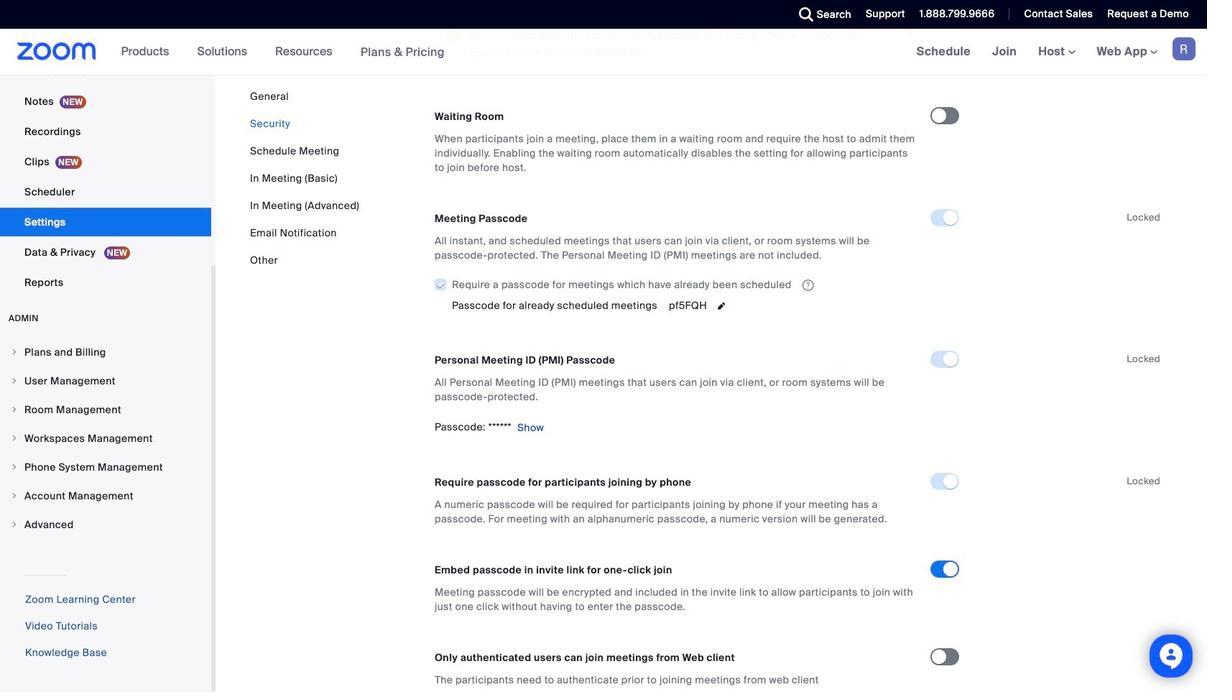 Task type: vqa. For each thing, say whether or not it's contained in the screenshot.
Edit password for meetings which have already been scheduled icon
yes



Task type: locate. For each thing, give the bounding box(es) containing it.
profile picture image
[[1173, 37, 1196, 60]]

3 right image from the top
[[10, 434, 19, 443]]

menu bar
[[250, 89, 359, 267]]

1 right image from the top
[[10, 348, 19, 357]]

alert
[[435, 15, 931, 72]]

4 menu item from the top
[[0, 425, 211, 452]]

right image
[[10, 348, 19, 357], [10, 405, 19, 414], [10, 434, 19, 443], [10, 492, 19, 500], [10, 520, 19, 529]]

right image for third menu item from the bottom
[[10, 463, 19, 472]]

5 right image from the top
[[10, 520, 19, 529]]

1 right image from the top
[[10, 377, 19, 385]]

menu item
[[0, 339, 211, 366], [0, 367, 211, 395], [0, 396, 211, 423], [0, 425, 211, 452], [0, 454, 211, 481], [0, 482, 211, 510], [0, 511, 211, 538]]

4 right image from the top
[[10, 492, 19, 500]]

2 menu item from the top
[[0, 367, 211, 395]]

warning image
[[446, 26, 461, 41]]

6 menu item from the top
[[0, 482, 211, 510]]

right image
[[10, 377, 19, 385], [10, 463, 19, 472]]

banner
[[0, 29, 1208, 75]]

0 vertical spatial right image
[[10, 377, 19, 385]]

1 menu item from the top
[[0, 339, 211, 366]]

2 right image from the top
[[10, 463, 19, 472]]

1 vertical spatial right image
[[10, 463, 19, 472]]

zoom logo image
[[17, 42, 96, 60]]

meetings navigation
[[906, 29, 1208, 75]]



Task type: describe. For each thing, give the bounding box(es) containing it.
7 menu item from the top
[[0, 511, 211, 538]]

admin menu menu
[[0, 339, 211, 540]]

3 menu item from the top
[[0, 396, 211, 423]]

edit password for meetings which have already been scheduled image
[[713, 299, 730, 313]]

right image for 6th menu item from the bottom
[[10, 377, 19, 385]]

close image
[[902, 26, 919, 39]]

5 menu item from the top
[[0, 454, 211, 481]]

product information navigation
[[110, 29, 456, 75]]

2 right image from the top
[[10, 405, 19, 414]]

personal menu menu
[[0, 0, 211, 298]]



